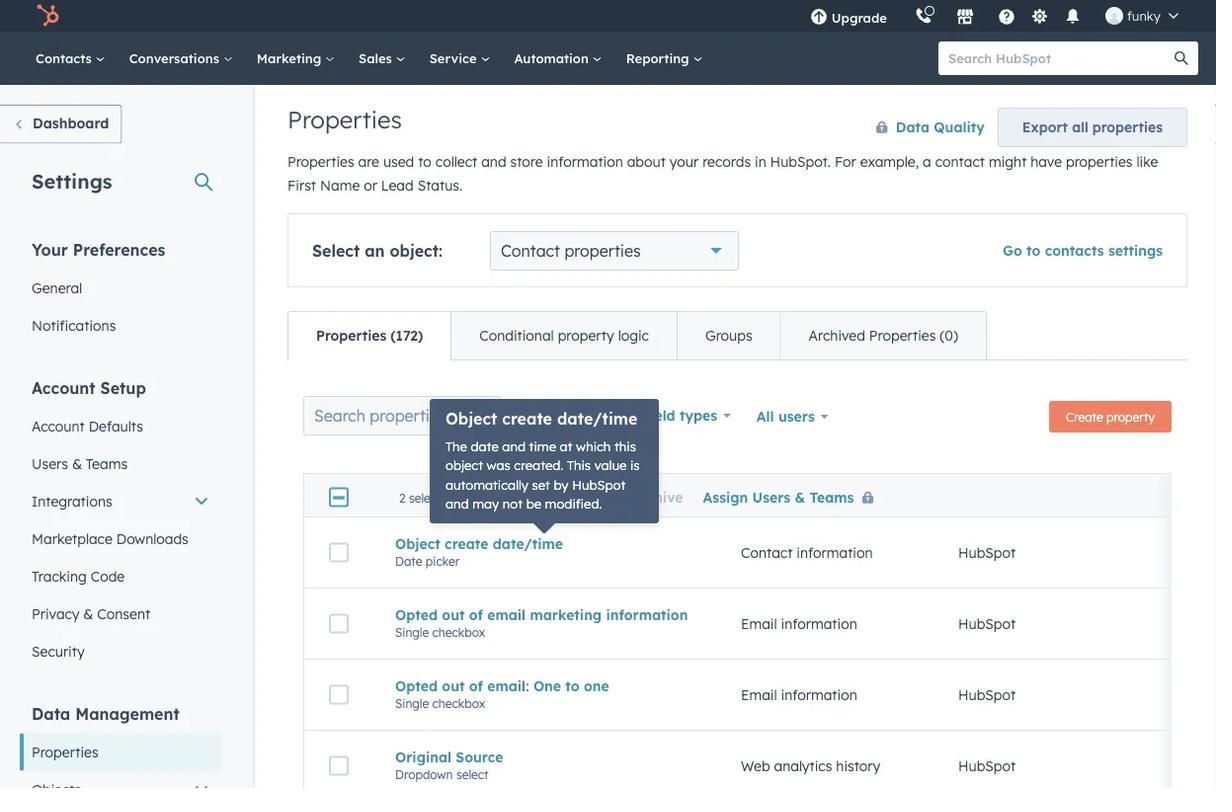 Task type: describe. For each thing, give the bounding box(es) containing it.
all for all field types
[[623, 407, 641, 425]]

settings
[[1109, 242, 1164, 260]]

are
[[358, 153, 380, 171]]

properties link
[[20, 734, 221, 772]]

quality
[[935, 119, 985, 136]]

service
[[430, 50, 481, 66]]

select
[[312, 241, 360, 261]]

downloads
[[116, 530, 189, 548]]

teams inside tab panel
[[810, 489, 855, 506]]

web
[[741, 758, 771, 775]]

marketplace downloads link
[[20, 521, 221, 558]]

single inside opted out of email marketing information single checkbox
[[395, 626, 429, 640]]

at
[[560, 438, 573, 455]]

contact information
[[741, 544, 873, 562]]

your preferences
[[32, 240, 166, 260]]

value
[[595, 458, 627, 474]]

users & teams
[[32, 455, 128, 473]]

property for conditional
[[558, 327, 615, 345]]

& for teams
[[72, 455, 82, 473]]

field
[[645, 407, 676, 425]]

tab list containing properties (172)
[[288, 311, 988, 361]]

search button
[[1166, 42, 1199, 75]]

data for data management
[[32, 704, 70, 724]]

integrations
[[32, 493, 112, 510]]

date
[[471, 438, 499, 455]]

types
[[680, 407, 718, 425]]

picker
[[426, 554, 460, 569]]

marketing
[[530, 607, 602, 624]]

email
[[488, 607, 526, 624]]

status.
[[418, 177, 463, 194]]

was
[[487, 458, 511, 474]]

contacts link
[[24, 32, 117, 85]]

reporting
[[627, 50, 693, 66]]

or
[[364, 177, 378, 194]]

marketplaces image
[[957, 9, 975, 27]]

create property button
[[1050, 401, 1172, 433]]

tab panel containing all groups
[[288, 360, 1217, 789]]

users
[[779, 408, 815, 426]]

created.
[[514, 458, 564, 474]]

upgrade
[[832, 9, 888, 26]]

hubspot image
[[36, 4, 59, 28]]

date/time for object create date/time date picker
[[493, 536, 564, 553]]

go to contacts settings button
[[1003, 242, 1164, 260]]

marketplace
[[32, 530, 113, 548]]

one
[[534, 678, 562, 695]]

properties inside popup button
[[565, 241, 641, 261]]

email for opted out of email marketing information
[[741, 616, 778, 633]]

checkbox inside opted out of email: one to one single checkbox
[[433, 697, 486, 712]]

go to contacts settings
[[1003, 242, 1164, 260]]

dashboard link
[[0, 105, 122, 144]]

contact for contact properties
[[501, 241, 560, 261]]

add to group button
[[479, 489, 591, 506]]

is
[[631, 458, 640, 474]]

by
[[554, 477, 569, 493]]

object create date/time date picker
[[395, 536, 564, 569]]

help image
[[998, 9, 1016, 27]]

hubspot inside the object create date/time the date and time at which this object was created. this value is automatically set by hubspot and may not be modified.
[[573, 477, 626, 493]]

contact properties button
[[490, 231, 740, 271]]

account for account defaults
[[32, 418, 85, 435]]

all for all users
[[757, 408, 775, 426]]

hubspot link
[[24, 4, 74, 28]]

collect
[[436, 153, 478, 171]]

object create date/time tooltip
[[430, 399, 659, 524]]

properties inside properties (172) link
[[316, 327, 387, 345]]

assign users & teams
[[703, 489, 855, 506]]

properties inside properties link
[[32, 744, 98, 761]]

first
[[288, 177, 316, 194]]

set
[[532, 477, 551, 493]]

which
[[576, 438, 611, 455]]

information for opted out of email: one to one
[[782, 687, 858, 704]]

automation
[[514, 50, 593, 66]]

account setup element
[[20, 377, 221, 671]]

notifications button
[[1057, 0, 1090, 32]]

lead
[[381, 177, 414, 194]]

a
[[923, 153, 932, 171]]

store
[[511, 153, 543, 171]]

automatically
[[446, 477, 529, 493]]

of for email:
[[469, 678, 483, 695]]

conditional property logic link
[[451, 312, 677, 360]]

sales link
[[347, 32, 418, 85]]

notifications link
[[20, 307, 221, 345]]

upgrade image
[[810, 9, 828, 27]]

history
[[837, 758, 881, 775]]

funky
[[1128, 7, 1162, 24]]

calling icon button
[[907, 3, 941, 29]]

& for consent
[[83, 606, 93, 623]]

search image
[[1175, 51, 1189, 65]]

to right go
[[1027, 242, 1041, 260]]

menu containing funky
[[797, 0, 1193, 32]]

properties inside properties are used to collect and store information about your records in hubspot. for example, a contact might have properties like first name or lead status.
[[288, 153, 355, 171]]

notifications
[[32, 317, 116, 334]]

help button
[[990, 0, 1024, 32]]

users inside tab panel
[[753, 489, 791, 506]]

security link
[[20, 633, 221, 671]]

properties inside button
[[1093, 119, 1164, 136]]

privacy & consent
[[32, 606, 150, 623]]

object:
[[390, 241, 443, 261]]

users & teams link
[[20, 445, 221, 483]]

security
[[32, 643, 85, 660]]

this
[[567, 458, 591, 474]]

original source button
[[395, 749, 694, 766]]

calling icon image
[[915, 8, 933, 25]]

hubspot for picker
[[959, 544, 1017, 562]]

account defaults link
[[20, 408, 221, 445]]

hubspot.
[[771, 153, 831, 171]]

teams inside account setup element
[[86, 455, 128, 473]]

dashboard
[[33, 115, 109, 132]]

email information for opted out of email marketing information
[[741, 616, 858, 633]]

create for object create date/time date picker
[[445, 536, 489, 553]]

opted out of email marketing information button
[[395, 607, 694, 624]]

assign users & teams button
[[703, 489, 882, 506]]

out for email:
[[442, 678, 465, 695]]

used
[[383, 153, 415, 171]]

account setup
[[32, 378, 146, 398]]

tracking code link
[[20, 558, 221, 596]]

management
[[75, 704, 180, 724]]



Task type: vqa. For each thing, say whether or not it's contained in the screenshot.
"property" inside the Create property button
yes



Task type: locate. For each thing, give the bounding box(es) containing it.
to right add
[[531, 489, 546, 506]]

object create date/time the date and time at which this object was created. this value is automatically set by hubspot and may not be modified.
[[446, 409, 640, 513]]

data management element
[[20, 703, 221, 789]]

2 vertical spatial properties
[[565, 241, 641, 261]]

opted inside opted out of email: one to one single checkbox
[[395, 678, 438, 695]]

out inside opted out of email marketing information single checkbox
[[442, 607, 465, 624]]

of
[[469, 607, 483, 624], [469, 678, 483, 695]]

the
[[446, 438, 467, 455]]

0 horizontal spatial contact
[[501, 241, 560, 261]]

2
[[399, 491, 406, 505]]

0 vertical spatial teams
[[86, 455, 128, 473]]

all
[[1073, 119, 1089, 136]]

single down date
[[395, 626, 429, 640]]

menu
[[797, 0, 1193, 32]]

0 vertical spatial &
[[72, 455, 82, 473]]

hubspot for one
[[959, 687, 1017, 704]]

1 vertical spatial and
[[503, 438, 526, 455]]

hubspot
[[573, 477, 626, 493], [959, 544, 1017, 562], [959, 616, 1017, 633], [959, 687, 1017, 704], [959, 758, 1017, 775]]

all left field
[[623, 407, 641, 425]]

1 horizontal spatial all
[[623, 407, 641, 425]]

1 horizontal spatial users
[[753, 489, 791, 506]]

0 horizontal spatial property
[[558, 327, 615, 345]]

date/time for object create date/time the date and time at which this object was created. this value is automatically set by hubspot and may not be modified.
[[557, 409, 638, 429]]

1 of from the top
[[469, 607, 483, 624]]

1 vertical spatial properties
[[1067, 153, 1133, 171]]

date/time inside object create date/time date picker
[[493, 536, 564, 553]]

1 horizontal spatial property
[[1107, 410, 1156, 425]]

contact down assign users & teams
[[741, 544, 793, 562]]

0 vertical spatial and
[[482, 153, 507, 171]]

add
[[500, 489, 527, 506]]

properties down data management
[[32, 744, 98, 761]]

opted out of email: one to one single checkbox
[[395, 678, 610, 712]]

conditional property logic
[[480, 327, 649, 345]]

object inside the object create date/time the date and time at which this object was created. this value is automatically set by hubspot and may not be modified.
[[446, 409, 498, 429]]

1 checkbox from the top
[[433, 626, 486, 640]]

properties up "first"
[[288, 153, 355, 171]]

0 vertical spatial contact
[[501, 241, 560, 261]]

all groups button
[[501, 396, 611, 436]]

1 email information from the top
[[741, 616, 858, 633]]

0 vertical spatial property
[[558, 327, 615, 345]]

group
[[550, 489, 591, 506]]

to
[[418, 153, 432, 171], [1027, 242, 1041, 260], [531, 489, 546, 506], [566, 678, 580, 695]]

date/time up which
[[557, 409, 638, 429]]

might
[[989, 153, 1027, 171]]

assign
[[703, 489, 749, 506]]

date/time down be
[[493, 536, 564, 553]]

2 horizontal spatial all
[[757, 408, 775, 426]]

Search search field
[[304, 396, 501, 436]]

email information up analytics
[[741, 687, 858, 704]]

and
[[482, 153, 507, 171], [503, 438, 526, 455], [446, 496, 469, 513]]

create property
[[1067, 410, 1156, 425]]

archived properties (0) link
[[781, 312, 987, 360]]

2 vertical spatial &
[[83, 606, 93, 623]]

example,
[[861, 153, 920, 171]]

1 vertical spatial opted
[[395, 678, 438, 695]]

not
[[503, 496, 523, 513]]

1 vertical spatial date/time
[[493, 536, 564, 553]]

0 horizontal spatial users
[[32, 455, 68, 473]]

this
[[615, 438, 637, 455]]

1 vertical spatial single
[[395, 697, 429, 712]]

privacy
[[32, 606, 79, 623]]

information up web analytics history
[[782, 687, 858, 704]]

opted for opted out of email: one to one
[[395, 678, 438, 695]]

conversations
[[129, 50, 223, 66]]

time
[[530, 438, 557, 455]]

1 horizontal spatial &
[[83, 606, 93, 623]]

1 vertical spatial checkbox
[[433, 697, 486, 712]]

properties (172) link
[[289, 312, 451, 360]]

single inside opted out of email: one to one single checkbox
[[395, 697, 429, 712]]

settings image
[[1032, 8, 1049, 26]]

marketplace downloads
[[32, 530, 189, 548]]

of inside opted out of email: one to one single checkbox
[[469, 678, 483, 695]]

opted down date
[[395, 607, 438, 624]]

0 horizontal spatial teams
[[86, 455, 128, 473]]

create
[[1067, 410, 1104, 425]]

data quality button
[[856, 108, 986, 147]]

0 vertical spatial single
[[395, 626, 429, 640]]

2 selected
[[399, 491, 455, 505]]

out left email:
[[442, 678, 465, 695]]

and up was
[[503, 438, 526, 455]]

and inside properties are used to collect and store information about your records in hubspot. for example, a contact might have properties like first name or lead status.
[[482, 153, 507, 171]]

create
[[502, 409, 553, 429], [445, 536, 489, 553]]

1 vertical spatial data
[[32, 704, 70, 724]]

original source dropdown select
[[395, 749, 504, 783]]

1 vertical spatial email information
[[741, 687, 858, 704]]

of inside opted out of email marketing information single checkbox
[[469, 607, 483, 624]]

dropdown
[[395, 768, 453, 783]]

users up integrations
[[32, 455, 68, 473]]

0 vertical spatial create
[[502, 409, 553, 429]]

all left users
[[757, 408, 775, 426]]

2 email information from the top
[[741, 687, 858, 704]]

contact inside tab panel
[[741, 544, 793, 562]]

single up "original"
[[395, 697, 429, 712]]

consent
[[97, 606, 150, 623]]

Search HubSpot search field
[[939, 42, 1181, 75]]

of left email on the left of the page
[[469, 607, 483, 624]]

settings link
[[1028, 5, 1053, 26]]

email up web
[[741, 687, 778, 704]]

out for email
[[442, 607, 465, 624]]

1 horizontal spatial teams
[[810, 489, 855, 506]]

out
[[442, 607, 465, 624], [442, 678, 465, 695]]

records
[[703, 153, 751, 171]]

original
[[395, 749, 452, 766]]

go
[[1003, 242, 1023, 260]]

funky town image
[[1106, 7, 1124, 25]]

of left email:
[[469, 678, 483, 695]]

all inside 'popup button'
[[757, 408, 775, 426]]

properties are used to collect and store information about your records in hubspot. for example, a contact might have properties like first name or lead status.
[[288, 153, 1159, 194]]

logic
[[619, 327, 649, 345]]

properties up like
[[1093, 119, 1164, 136]]

properties
[[288, 105, 402, 134], [288, 153, 355, 171], [316, 327, 387, 345], [870, 327, 937, 345], [32, 744, 98, 761]]

1 horizontal spatial contact
[[741, 544, 793, 562]]

teams up contact information
[[810, 489, 855, 506]]

0 horizontal spatial data
[[32, 704, 70, 724]]

add to group
[[500, 489, 591, 506]]

object for object create date/time date picker
[[395, 536, 441, 553]]

users inside account setup element
[[32, 455, 68, 473]]

all up time
[[514, 407, 532, 425]]

1 vertical spatial contact
[[741, 544, 793, 562]]

teams down the defaults
[[86, 455, 128, 473]]

1 horizontal spatial create
[[502, 409, 553, 429]]

and left may
[[446, 496, 469, 513]]

account up users & teams
[[32, 418, 85, 435]]

information down the assign users & teams button
[[797, 544, 873, 562]]

account for account setup
[[32, 378, 96, 398]]

0 vertical spatial checkbox
[[433, 626, 486, 640]]

properties down export all properties button
[[1067, 153, 1133, 171]]

0 horizontal spatial object
[[395, 536, 441, 553]]

1 vertical spatial &
[[795, 489, 806, 506]]

data down security
[[32, 704, 70, 724]]

data
[[896, 119, 930, 136], [32, 704, 70, 724]]

information right marketing
[[606, 607, 688, 624]]

checkbox inside opted out of email marketing information single checkbox
[[433, 626, 486, 640]]

opted inside opted out of email marketing information single checkbox
[[395, 607, 438, 624]]

1 vertical spatial object
[[395, 536, 441, 553]]

1 vertical spatial out
[[442, 678, 465, 695]]

data up a
[[896, 119, 930, 136]]

and for date/time
[[503, 438, 526, 455]]

& right privacy
[[83, 606, 93, 623]]

to left one
[[566, 678, 580, 695]]

notifications image
[[1065, 9, 1082, 27]]

property left logic
[[558, 327, 615, 345]]

reporting link
[[615, 32, 715, 85]]

data inside button
[[896, 119, 930, 136]]

2 single from the top
[[395, 697, 429, 712]]

out inside opted out of email: one to one single checkbox
[[442, 678, 465, 695]]

contact for contact information
[[741, 544, 793, 562]]

create up picker
[[445, 536, 489, 553]]

tracking
[[32, 568, 87, 585]]

0 horizontal spatial all
[[514, 407, 532, 425]]

1 vertical spatial teams
[[810, 489, 855, 506]]

archive button
[[611, 489, 684, 506]]

information down contact information
[[782, 616, 858, 633]]

contact
[[936, 153, 986, 171]]

2 horizontal spatial &
[[795, 489, 806, 506]]

0 vertical spatial properties
[[1093, 119, 1164, 136]]

0 vertical spatial email
[[741, 616, 778, 633]]

email information down contact information
[[741, 616, 858, 633]]

properties left '(0)'
[[870, 327, 937, 345]]

contact properties
[[501, 241, 641, 261]]

tab list
[[288, 311, 988, 361]]

information inside properties are used to collect and store information about your records in hubspot. for example, a contact might have properties like first name or lead status.
[[547, 153, 624, 171]]

information inside opted out of email marketing information single checkbox
[[606, 607, 688, 624]]

email down contact information
[[741, 616, 778, 633]]

to inside opted out of email: one to one single checkbox
[[566, 678, 580, 695]]

0 horizontal spatial create
[[445, 536, 489, 553]]

1 vertical spatial create
[[445, 536, 489, 553]]

out left email on the left of the page
[[442, 607, 465, 624]]

& inside tab panel
[[795, 489, 806, 506]]

may
[[473, 496, 499, 513]]

create inside object create date/time date picker
[[445, 536, 489, 553]]

to inside properties are used to collect and store information about your records in hubspot. for example, a contact might have properties like first name or lead status.
[[418, 153, 432, 171]]

1 vertical spatial property
[[1107, 410, 1156, 425]]

archived
[[809, 327, 866, 345]]

object
[[446, 458, 483, 474]]

email
[[741, 616, 778, 633], [741, 687, 778, 704]]

0 vertical spatial users
[[32, 455, 68, 473]]

about
[[627, 153, 666, 171]]

information right store
[[547, 153, 624, 171]]

properties left (172)
[[316, 327, 387, 345]]

all for all groups
[[514, 407, 532, 425]]

users right assign
[[753, 489, 791, 506]]

0 vertical spatial account
[[32, 378, 96, 398]]

source
[[456, 749, 504, 766]]

and left store
[[482, 153, 507, 171]]

your preferences element
[[20, 239, 221, 345]]

information for object create date/time
[[797, 544, 873, 562]]

0 horizontal spatial &
[[72, 455, 82, 473]]

opted out of email marketing information single checkbox
[[395, 607, 688, 640]]

& up contact information
[[795, 489, 806, 506]]

1 out from the top
[[442, 607, 465, 624]]

property right create
[[1107, 410, 1156, 425]]

object inside object create date/time date picker
[[395, 536, 441, 553]]

2 account from the top
[[32, 418, 85, 435]]

service link
[[418, 32, 503, 85]]

property inside button
[[1107, 410, 1156, 425]]

contact inside popup button
[[501, 241, 560, 261]]

email for opted out of email: one to one
[[741, 687, 778, 704]]

1 vertical spatial of
[[469, 678, 483, 695]]

to right used
[[418, 153, 432, 171]]

of for email
[[469, 607, 483, 624]]

0 vertical spatial out
[[442, 607, 465, 624]]

2 opted from the top
[[395, 678, 438, 695]]

2 checkbox from the top
[[433, 697, 486, 712]]

web analytics history
[[741, 758, 881, 775]]

hubspot for marketing
[[959, 616, 1017, 633]]

2 email from the top
[[741, 687, 778, 704]]

1 opted from the top
[[395, 607, 438, 624]]

data for data quality
[[896, 119, 930, 136]]

properties up are
[[288, 105, 402, 134]]

account defaults
[[32, 418, 143, 435]]

opted for opted out of email marketing information
[[395, 607, 438, 624]]

0 vertical spatial opted
[[395, 607, 438, 624]]

date/time inside the object create date/time the date and time at which this object was created. this value is automatically set by hubspot and may not be modified.
[[557, 409, 638, 429]]

contacts
[[36, 50, 96, 66]]

create up time
[[502, 409, 553, 429]]

0 vertical spatial data
[[896, 119, 930, 136]]

create inside the object create date/time the date and time at which this object was created. this value is automatically set by hubspot and may not be modified.
[[502, 409, 553, 429]]

0 vertical spatial of
[[469, 607, 483, 624]]

contact up conditional
[[501, 241, 560, 261]]

tab panel
[[288, 360, 1217, 789]]

marketplaces button
[[945, 0, 987, 32]]

properties inside properties are used to collect and store information about your records in hubspot. for example, a contact might have properties like first name or lead status.
[[1067, 153, 1133, 171]]

0 vertical spatial date/time
[[557, 409, 638, 429]]

information for opted out of email marketing information
[[782, 616, 858, 633]]

properties up logic
[[565, 241, 641, 261]]

one
[[584, 678, 610, 695]]

your
[[32, 240, 68, 260]]

property for create
[[1107, 410, 1156, 425]]

1 single from the top
[[395, 626, 429, 640]]

all field types button
[[611, 396, 744, 436]]

2 out from the top
[[442, 678, 465, 695]]

defaults
[[89, 418, 143, 435]]

2 vertical spatial and
[[446, 496, 469, 513]]

for
[[835, 153, 857, 171]]

1 vertical spatial account
[[32, 418, 85, 435]]

export all properties
[[1023, 119, 1164, 136]]

& up integrations
[[72, 455, 82, 473]]

0 vertical spatial email information
[[741, 616, 858, 633]]

2 of from the top
[[469, 678, 483, 695]]

settings
[[32, 169, 112, 193]]

email information for opted out of email: one to one
[[741, 687, 858, 704]]

account up account defaults
[[32, 378, 96, 398]]

in
[[755, 153, 767, 171]]

1 email from the top
[[741, 616, 778, 633]]

1 vertical spatial users
[[753, 489, 791, 506]]

object for object create date/time the date and time at which this object was created. this value is automatically set by hubspot and may not be modified.
[[446, 409, 498, 429]]

groups
[[536, 407, 584, 425]]

groups link
[[677, 312, 781, 360]]

tracking code
[[32, 568, 125, 585]]

checkbox down picker
[[433, 626, 486, 640]]

checkbox up source
[[433, 697, 486, 712]]

create for object create date/time the date and time at which this object was created. this value is automatically set by hubspot and may not be modified.
[[502, 409, 553, 429]]

like
[[1137, 153, 1159, 171]]

properties inside "archived properties (0)" link
[[870, 327, 937, 345]]

analytics
[[775, 758, 833, 775]]

1 account from the top
[[32, 378, 96, 398]]

1 horizontal spatial object
[[446, 409, 498, 429]]

and for used
[[482, 153, 507, 171]]

selected
[[409, 491, 455, 505]]

funky button
[[1094, 0, 1191, 32]]

privacy & consent link
[[20, 596, 221, 633]]

opted up "original"
[[395, 678, 438, 695]]

0 vertical spatial object
[[446, 409, 498, 429]]

1 vertical spatial email
[[741, 687, 778, 704]]

data management
[[32, 704, 180, 724]]

export all properties button
[[998, 108, 1188, 147]]

(172)
[[391, 327, 423, 345]]

1 horizontal spatial data
[[896, 119, 930, 136]]



